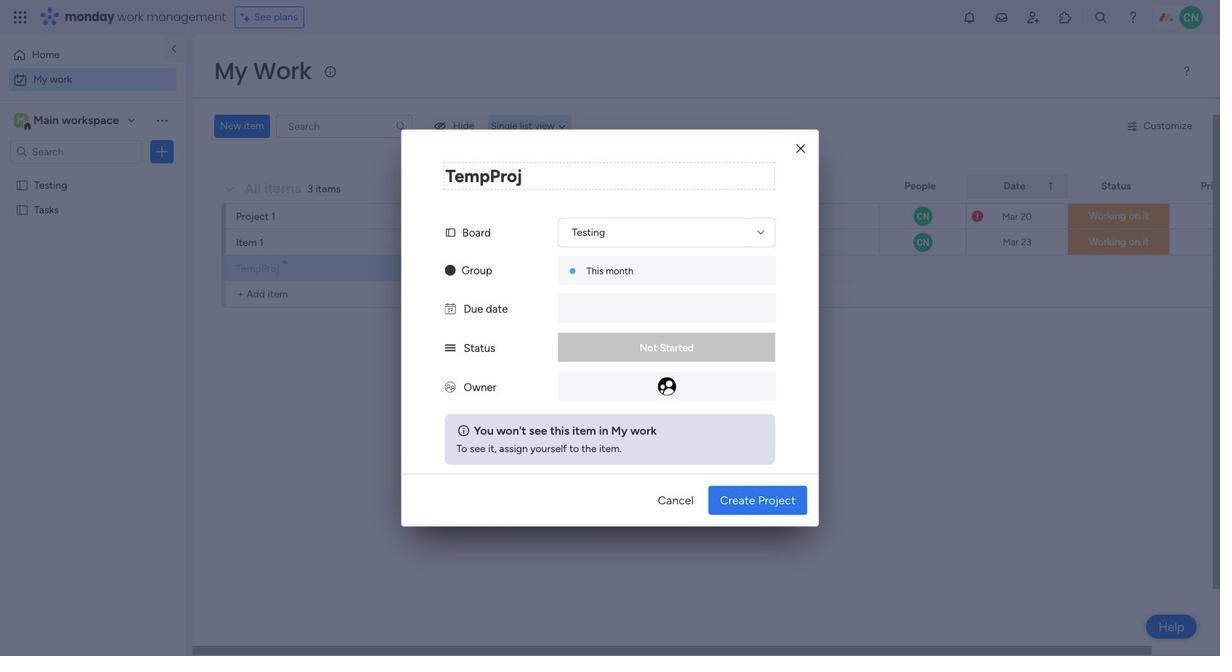 Task type: describe. For each thing, give the bounding box(es) containing it.
2 column header from the left
[[967, 174, 1069, 199]]

notifications image
[[963, 10, 977, 25]]

v2 overdue deadline image
[[972, 210, 984, 223]]

select product image
[[13, 10, 28, 25]]

search everything image
[[1094, 10, 1109, 25]]

search image
[[395, 121, 407, 132]]

0 vertical spatial option
[[9, 44, 155, 67]]

monday marketplace image
[[1059, 10, 1073, 25]]

help image
[[1126, 10, 1141, 25]]

v2 sun image
[[445, 264, 456, 277]]

Filter dashboard by text search field
[[276, 115, 413, 138]]

update feed image
[[995, 10, 1009, 25]]

close image
[[797, 143, 805, 154]]

sort image
[[1046, 181, 1057, 193]]

see plans image
[[241, 9, 254, 25]]

v2 status image
[[445, 342, 456, 355]]

workspace selection element
[[14, 112, 121, 131]]



Task type: locate. For each thing, give the bounding box(es) containing it.
public board image
[[15, 203, 29, 217]]

list box
[[0, 170, 185, 418]]

1 column header from the left
[[727, 174, 880, 199]]

column header up v2 overdue deadline image
[[967, 174, 1069, 199]]

dialog
[[401, 130, 819, 527]]

option
[[9, 44, 155, 67], [9, 68, 177, 92], [0, 172, 185, 175]]

None search field
[[276, 115, 413, 138]]

Search in workspace field
[[31, 143, 121, 160]]

column header
[[727, 174, 880, 199], [967, 174, 1069, 199]]

dapulse date column image
[[445, 303, 456, 316]]

1 vertical spatial option
[[9, 68, 177, 92]]

invite members image
[[1027, 10, 1041, 25]]

1 horizontal spatial column header
[[967, 174, 1069, 199]]

0 horizontal spatial column header
[[727, 174, 880, 199]]

cool name image
[[1180, 6, 1203, 29]]

public board image
[[15, 178, 29, 192]]

alert
[[445, 414, 776, 465]]

workspace image
[[14, 113, 28, 129]]

column header down 'close' icon
[[727, 174, 880, 199]]

v2 multiple person column image
[[445, 381, 456, 394]]

2 vertical spatial option
[[0, 172, 185, 175]]



Task type: vqa. For each thing, say whether or not it's contained in the screenshot.
second Menu Item from the bottom of the Menu menu
no



